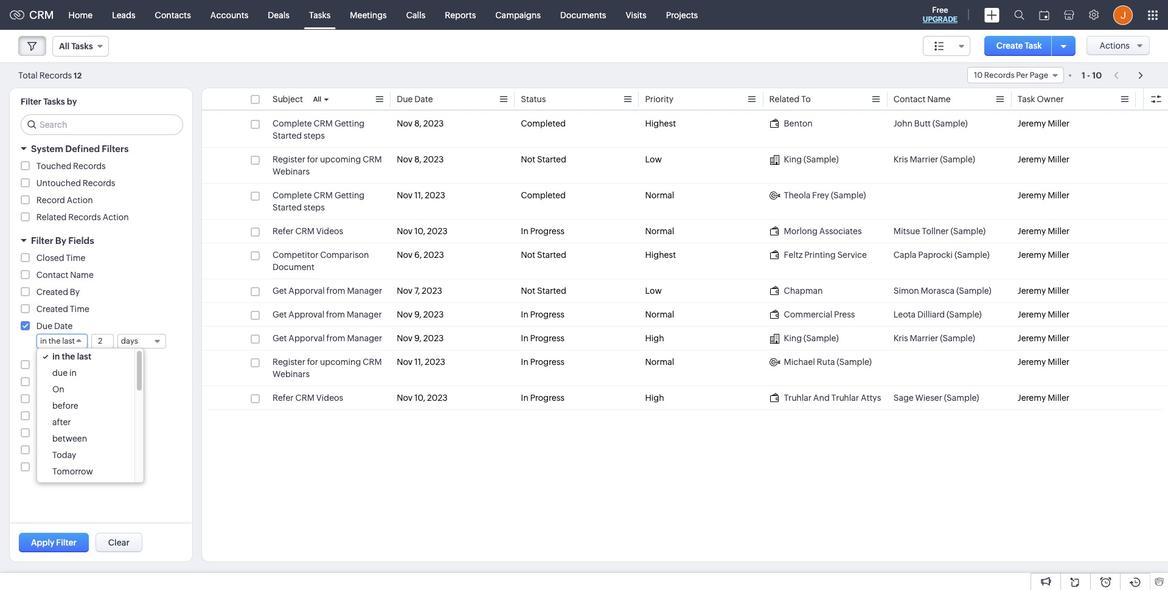 Task type: describe. For each thing, give the bounding box(es) containing it.
0 vertical spatial contact
[[893, 94, 926, 104]]

time for modified time
[[74, 377, 93, 387]]

nov 10, 2023 for high
[[397, 393, 448, 403]]

by
[[67, 97, 77, 106]]

completed for nov 8, 2023
[[521, 119, 566, 128]]

visits link
[[616, 0, 656, 30]]

get apporval from manager for nov 7, 2023
[[273, 286, 382, 296]]

get apporval from manager link for nov 7, 2023
[[273, 285, 382, 297]]

john butt (sample) link
[[893, 117, 968, 130]]

10
[[1092, 70, 1102, 80]]

all
[[313, 96, 321, 103]]

john
[[893, 119, 913, 128]]

record
[[36, 195, 65, 205]]

last for in the last field
[[62, 336, 75, 346]]

0 horizontal spatial contact
[[36, 270, 68, 280]]

king (sample) link for low
[[769, 153, 839, 165]]

morlong associates
[[784, 226, 862, 236]]

press
[[834, 310, 855, 319]]

2 jeremy from the top
[[1018, 155, 1046, 164]]

1 horizontal spatial tasks
[[309, 10, 331, 20]]

mitsue
[[893, 226, 920, 236]]

truhlar and truhlar attys
[[784, 393, 881, 403]]

simon morasca (sample)
[[893, 286, 991, 296]]

in for list box at left bottom containing in the last
[[52, 352, 60, 361]]

marrier for low
[[910, 155, 938, 164]]

related records action
[[36, 212, 129, 222]]

0 horizontal spatial priority
[[36, 394, 65, 404]]

refer crm videos link for normal
[[273, 225, 343, 237]]

campaigns link
[[486, 0, 550, 30]]

in for michael ruta (sample)
[[521, 357, 528, 367]]

2 truhlar from the left
[[831, 393, 859, 403]]

calls
[[406, 10, 425, 20]]

videos for high
[[316, 393, 343, 403]]

webinars for nov 8, 2023
[[273, 167, 310, 176]]

records for untouched
[[83, 178, 115, 188]]

modified time
[[36, 377, 93, 387]]

nov 9, 2023 for get apporval from manager
[[397, 333, 444, 343]]

nov for "get apporval from manager" link related to nov 7, 2023
[[397, 286, 413, 296]]

created by
[[36, 287, 80, 297]]

miller for the michael ruta (sample) link
[[1048, 357, 1070, 367]]

modified for modified time
[[36, 377, 72, 387]]

mitsue tollner (sample) link
[[893, 225, 986, 237]]

0 horizontal spatial action
[[67, 195, 93, 205]]

1 vertical spatial action
[[103, 212, 129, 222]]

simon morasca (sample) link
[[893, 285, 991, 297]]

complete crm getting started steps for nov 11, 2023
[[273, 190, 365, 212]]

total records 12
[[18, 70, 82, 80]]

nov 9, 2023 for get approval from manager
[[397, 310, 444, 319]]

11, for register for upcoming crm webinars
[[414, 357, 423, 367]]

butt
[[914, 119, 931, 128]]

kris marrier (sample) link for high
[[893, 332, 975, 344]]

1 horizontal spatial status
[[521, 94, 546, 104]]

system
[[31, 144, 63, 154]]

0 horizontal spatial tasks
[[43, 97, 65, 106]]

create
[[996, 41, 1023, 50]]

0 horizontal spatial due
[[36, 321, 52, 331]]

starting tomorrow option
[[37, 480, 134, 496]]

jeremy miller for theola frey (sample) link
[[1018, 190, 1070, 200]]

leota dilliard (sample)
[[893, 310, 982, 319]]

john butt (sample)
[[893, 119, 968, 128]]

campaigns
[[495, 10, 541, 20]]

1 vertical spatial to
[[68, 411, 78, 421]]

(sample) down leota dilliard (sample) link
[[940, 333, 975, 343]]

leota dilliard (sample) link
[[893, 308, 982, 321]]

miller for 'morlong associates' link
[[1048, 226, 1070, 236]]

jeremy for the michael ruta (sample) link
[[1018, 357, 1046, 367]]

filter inside button
[[56, 538, 77, 548]]

(sample) right paprocki
[[954, 250, 990, 260]]

between
[[52, 434, 87, 443]]

jeremy miller for truhlar and truhlar attys link
[[1018, 393, 1070, 403]]

8 jeremy miller from the top
[[1018, 333, 1070, 343]]

8 miller from the top
[[1048, 333, 1070, 343]]

untouched records
[[36, 178, 115, 188]]

register for nov 8, 2023
[[273, 155, 305, 164]]

on
[[52, 384, 64, 394]]

nov 7, 2023
[[397, 286, 442, 296]]

service
[[837, 250, 867, 260]]

1 horizontal spatial priority
[[645, 94, 673, 104]]

contacts link
[[145, 0, 201, 30]]

capla paprocki (sample)
[[893, 250, 990, 260]]

records for touched
[[73, 161, 106, 171]]

2023 for the michael ruta (sample) link
[[425, 357, 445, 367]]

7,
[[414, 286, 420, 296]]

normal for michael ruta (sample)
[[645, 357, 674, 367]]

filter tasks by
[[21, 97, 77, 106]]

due in
[[52, 368, 77, 378]]

get for high
[[273, 333, 287, 343]]

commercial press link
[[769, 308, 855, 321]]

9, for get approval from manager
[[414, 310, 422, 319]]

0 horizontal spatial contact name
[[36, 270, 94, 280]]

in for commercial press
[[521, 310, 528, 319]]

michael ruta (sample)
[[784, 357, 872, 367]]

sage wieser (sample) link
[[893, 392, 979, 404]]

in the last field
[[37, 334, 88, 349]]

progress for king (sample)
[[530, 333, 564, 343]]

0 horizontal spatial subject
[[36, 445, 67, 455]]

in for morlong associates
[[521, 226, 528, 236]]

jeremy for feltz printing service link
[[1018, 250, 1046, 260]]

time for closed time
[[66, 253, 85, 263]]

deals link
[[258, 0, 299, 30]]

in progress for morlong
[[521, 226, 564, 236]]

attys
[[861, 393, 881, 403]]

1
[[1082, 70, 1085, 80]]

jeremy for 'morlong associates' link
[[1018, 226, 1046, 236]]

kris marrier (sample) for low
[[893, 155, 975, 164]]

1 horizontal spatial to
[[801, 94, 811, 104]]

0 vertical spatial due
[[397, 94, 413, 104]]

system defined filters button
[[10, 138, 192, 159]]

capla
[[893, 250, 916, 260]]

create task button
[[984, 36, 1054, 56]]

clear
[[108, 538, 129, 548]]

frey
[[812, 190, 829, 200]]

1 truhlar from the left
[[784, 393, 812, 403]]

(sample) down simon morasca (sample) link
[[947, 310, 982, 319]]

comparison
[[320, 250, 369, 260]]

due
[[52, 368, 68, 378]]

michael
[[784, 357, 815, 367]]

competitor comparison document link
[[273, 249, 385, 273]]

2 miller from the top
[[1048, 155, 1070, 164]]

1 horizontal spatial due date
[[397, 94, 433, 104]]

progress for michael ruta (sample)
[[530, 357, 564, 367]]

high for truhlar and truhlar attys
[[645, 393, 664, 403]]

row group containing complete crm getting started steps
[[202, 112, 1168, 410]]

records for related
[[68, 212, 101, 222]]

0 horizontal spatial owner
[[56, 462, 83, 472]]

manager for high
[[347, 333, 382, 343]]

in progress for commercial
[[521, 310, 564, 319]]

feltz printing service link
[[769, 249, 867, 261]]

filter by fields button
[[10, 230, 192, 251]]

high for king (sample)
[[645, 333, 664, 343]]

10, for normal
[[414, 226, 425, 236]]

miller for commercial press link
[[1048, 310, 1070, 319]]

1 horizontal spatial subject
[[273, 94, 303, 104]]

crm link
[[10, 9, 54, 21]]

register for upcoming crm webinars link for nov 11, 2023
[[273, 356, 385, 380]]

apply filter button
[[19, 533, 89, 552]]

nov for 'refer crm videos' link for high
[[397, 393, 413, 403]]

king (sample) for high
[[784, 333, 839, 343]]

0 vertical spatial contact name
[[893, 94, 951, 104]]

last for list box at left bottom containing in the last
[[77, 352, 91, 361]]

in the last option
[[37, 349, 134, 365]]

0 horizontal spatial task owner
[[36, 462, 83, 472]]

register for nov 11, 2023
[[273, 357, 305, 367]]

11, for complete crm getting started steps
[[414, 190, 423, 200]]

from for high
[[326, 333, 345, 343]]

created for created time
[[36, 304, 68, 314]]

approval
[[289, 310, 324, 319]]

kris marrier (sample) for high
[[893, 333, 975, 343]]

leads
[[112, 10, 135, 20]]

(sample) right 'butt' on the top right of the page
[[933, 119, 968, 128]]

(sample) right wieser
[[944, 393, 979, 403]]

king for high
[[784, 333, 802, 343]]

0 vertical spatial related to
[[769, 94, 811, 104]]

visits
[[626, 10, 646, 20]]

9, for get apporval from manager
[[414, 333, 422, 343]]

before option
[[37, 398, 134, 414]]

dilliard
[[917, 310, 945, 319]]

leads link
[[102, 0, 145, 30]]

benton link
[[769, 117, 813, 130]]

create task
[[996, 41, 1042, 50]]

low for king (sample)
[[645, 155, 662, 164]]

and
[[813, 393, 830, 403]]

-
[[1087, 70, 1090, 80]]

2 jeremy miller from the top
[[1018, 155, 1070, 164]]

projects
[[666, 10, 698, 20]]

jeremy for theola frey (sample) link
[[1018, 190, 1046, 200]]

get for normal
[[273, 310, 287, 319]]

1 vertical spatial due date
[[36, 321, 73, 331]]

accounts link
[[201, 0, 258, 30]]

10, for high
[[414, 393, 425, 403]]

simon
[[893, 286, 919, 296]]

started for for
[[537, 155, 566, 164]]

after
[[52, 417, 71, 427]]

0 vertical spatial date
[[414, 94, 433, 104]]

untouched
[[36, 178, 81, 188]]

truhlar and truhlar attys link
[[769, 392, 881, 404]]

today
[[52, 450, 76, 460]]

in for truhlar and truhlar attys
[[521, 393, 528, 403]]

2 vertical spatial in
[[69, 368, 77, 378]]

low for chapman
[[645, 286, 662, 296]]

in the last for in the last field
[[40, 336, 75, 346]]

1 vertical spatial task
[[1018, 94, 1035, 104]]

michael ruta (sample) link
[[769, 356, 872, 368]]

leota
[[893, 310, 916, 319]]

not started for nov 7, 2023
[[521, 286, 566, 296]]

on option
[[37, 381, 134, 398]]

normal for commercial press
[[645, 310, 674, 319]]

king for low
[[784, 155, 802, 164]]

refer crm videos for high
[[273, 393, 343, 403]]

in progress for michael
[[521, 357, 564, 367]]

feltz printing service
[[784, 250, 867, 260]]

in the last for list box at left bottom containing in the last
[[52, 352, 91, 361]]

free
[[932, 5, 948, 15]]

0 horizontal spatial status
[[36, 428, 61, 438]]

get apporval from manager for nov 9, 2023
[[273, 333, 382, 343]]

ruta
[[817, 357, 835, 367]]

progress for truhlar and truhlar attys
[[530, 393, 564, 403]]



Task type: vqa. For each thing, say whether or not it's contained in the screenshot.


Task type: locate. For each thing, give the bounding box(es) containing it.
miller for theola frey (sample) link
[[1048, 190, 1070, 200]]

nov for get approval from manager link
[[397, 310, 413, 319]]

tomorrow
[[86, 483, 125, 493]]

2 vertical spatial task
[[36, 462, 54, 472]]

nov 8, 2023 for complete crm getting started steps
[[397, 119, 444, 128]]

task down 'create task' button
[[1018, 94, 1035, 104]]

refer crm videos link
[[273, 225, 343, 237], [273, 392, 343, 404]]

1 high from the top
[[645, 333, 664, 343]]

closed time
[[36, 253, 85, 263]]

getting for nov 11, 2023
[[335, 190, 365, 200]]

highest for completed
[[645, 119, 676, 128]]

before
[[52, 401, 78, 411]]

2 vertical spatial by
[[74, 360, 84, 370]]

1 vertical spatial contact
[[36, 270, 68, 280]]

0 vertical spatial nov 8, 2023
[[397, 119, 444, 128]]

get
[[273, 286, 287, 296], [273, 310, 287, 319], [273, 333, 287, 343]]

complete
[[273, 119, 312, 128], [273, 190, 312, 200]]

after option
[[37, 414, 134, 431]]

in up 'modified by'
[[40, 336, 47, 346]]

complete crm getting started steps down all at the top
[[273, 119, 365, 141]]

in for king (sample)
[[521, 333, 528, 343]]

8, for complete crm getting started steps
[[414, 119, 422, 128]]

2 10, from the top
[[414, 393, 425, 403]]

tomorrow option
[[37, 464, 134, 480]]

sage wieser (sample)
[[893, 393, 979, 403]]

1 get apporval from manager link from the top
[[273, 285, 382, 297]]

2 nov 9, 2023 from the top
[[397, 333, 444, 343]]

2 king from the top
[[784, 333, 802, 343]]

12
[[74, 71, 82, 80]]

8, for register for upcoming crm webinars
[[414, 155, 422, 164]]

webinars for nov 11, 2023
[[273, 369, 310, 379]]

filter right apply
[[56, 538, 77, 548]]

4 normal from the top
[[645, 357, 674, 367]]

from for low
[[326, 286, 345, 296]]

2 vertical spatial not started
[[521, 286, 566, 296]]

get apporval from manager up get approval from manager link
[[273, 286, 382, 296]]

complete for nov 8, 2023
[[273, 119, 312, 128]]

1 vertical spatial contact name
[[36, 270, 94, 280]]

2 horizontal spatial in
[[69, 368, 77, 378]]

complete crm getting started steps link for nov 8, 2023
[[273, 117, 385, 142]]

nov for "get apporval from manager" link related to nov 9, 2023
[[397, 333, 413, 343]]

9 miller from the top
[[1048, 357, 1070, 367]]

0 vertical spatial kris
[[893, 155, 908, 164]]

1 apporval from the top
[[289, 286, 325, 296]]

action up related records action
[[67, 195, 93, 205]]

0 horizontal spatial the
[[49, 336, 61, 346]]

2 getting from the top
[[335, 190, 365, 200]]

2 progress from the top
[[530, 310, 564, 319]]

1 vertical spatial highest
[[645, 250, 676, 260]]

related down record
[[36, 212, 67, 222]]

jeremy miller for commercial press link
[[1018, 310, 1070, 319]]

morasca
[[921, 286, 955, 296]]

contacts
[[155, 10, 191, 20]]

tasks left by at left top
[[43, 97, 65, 106]]

2 kris marrier (sample) link from the top
[[893, 332, 975, 344]]

(sample) right tollner
[[951, 226, 986, 236]]

1 nov from the top
[[397, 119, 413, 128]]

by for modified
[[74, 360, 84, 370]]

0 vertical spatial in
[[40, 336, 47, 346]]

the for in the last field
[[49, 336, 61, 346]]

contact
[[893, 94, 926, 104], [36, 270, 68, 280]]

get approval from manager
[[273, 310, 382, 319]]

1 nov 8, 2023 from the top
[[397, 119, 444, 128]]

created for created by
[[36, 287, 68, 297]]

4 miller from the top
[[1048, 226, 1070, 236]]

records up fields
[[68, 212, 101, 222]]

refer for normal
[[273, 226, 294, 236]]

1 vertical spatial 11,
[[414, 357, 423, 367]]

1 horizontal spatial owner
[[1037, 94, 1064, 104]]

0 vertical spatial name
[[927, 94, 951, 104]]

11,
[[414, 190, 423, 200], [414, 357, 423, 367]]

kris marrier (sample) link
[[893, 153, 975, 165], [893, 332, 975, 344]]

(sample) down john butt (sample) at right
[[940, 155, 975, 164]]

2 kris from the top
[[893, 333, 908, 343]]

manager for low
[[347, 286, 382, 296]]

1 vertical spatial due
[[36, 321, 52, 331]]

from down get approval from manager link
[[326, 333, 345, 343]]

1 vertical spatial from
[[326, 310, 345, 319]]

from
[[326, 286, 345, 296], [326, 310, 345, 319], [326, 333, 345, 343]]

2 vertical spatial related
[[36, 411, 67, 421]]

task inside button
[[1025, 41, 1042, 50]]

0 vertical spatial in the last
[[40, 336, 75, 346]]

1 vertical spatial 8,
[[414, 155, 422, 164]]

get left approval
[[273, 310, 287, 319]]

jeremy for truhlar and truhlar attys link
[[1018, 393, 1046, 403]]

king (sample) down commercial press link
[[784, 333, 839, 343]]

2 in progress from the top
[[521, 310, 564, 319]]

apporval for nov 7, 2023
[[289, 286, 325, 296]]

in right due
[[69, 368, 77, 378]]

1 vertical spatial marrier
[[910, 333, 938, 343]]

1 from from the top
[[326, 286, 345, 296]]

subject left all at the top
[[273, 94, 303, 104]]

truhlar right and in the bottom right of the page
[[831, 393, 859, 403]]

king down benton link
[[784, 155, 802, 164]]

filter for filter tasks by
[[21, 97, 41, 106]]

1 vertical spatial get apporval from manager link
[[273, 332, 382, 344]]

(sample) right frey
[[831, 190, 866, 200]]

2 kris marrier (sample) from the top
[[893, 333, 975, 343]]

steps for nov 11, 2023
[[304, 203, 325, 212]]

manager down get approval from manager
[[347, 333, 382, 343]]

kris down john
[[893, 155, 908, 164]]

subject down "between"
[[36, 445, 67, 455]]

10 jeremy miller from the top
[[1018, 393, 1070, 403]]

1 refer crm videos link from the top
[[273, 225, 343, 237]]

documents link
[[550, 0, 616, 30]]

1 getting from the top
[[335, 119, 365, 128]]

0 vertical spatial not
[[521, 155, 535, 164]]

tollner
[[922, 226, 949, 236]]

kris for high
[[893, 333, 908, 343]]

jeremy for chapman "link"
[[1018, 286, 1046, 296]]

due in option
[[37, 365, 134, 381]]

2023 for feltz printing service link
[[424, 250, 444, 260]]

printing
[[804, 250, 836, 260]]

1 king from the top
[[784, 155, 802, 164]]

None text field
[[92, 335, 113, 348]]

0 vertical spatial task owner
[[1018, 94, 1064, 104]]

created down created by
[[36, 304, 68, 314]]

2 8, from the top
[[414, 155, 422, 164]]

king (sample) link down benton in the right top of the page
[[769, 153, 839, 165]]

1 vertical spatial not started
[[521, 250, 566, 260]]

0 vertical spatial 11,
[[414, 190, 423, 200]]

0 vertical spatial refer
[[273, 226, 294, 236]]

feltz
[[784, 250, 803, 260]]

1 miller from the top
[[1048, 119, 1070, 128]]

2 high from the top
[[645, 393, 664, 403]]

1 horizontal spatial date
[[414, 94, 433, 104]]

kris marrier (sample) link down john butt (sample) at right
[[893, 153, 975, 165]]

by up closed time
[[55, 235, 66, 246]]

2 not started from the top
[[521, 250, 566, 260]]

nov 8, 2023
[[397, 119, 444, 128], [397, 155, 444, 164]]

2 register for upcoming crm webinars link from the top
[[273, 356, 385, 380]]

contact down the closed at top
[[36, 270, 68, 280]]

completed
[[521, 119, 566, 128], [521, 190, 566, 200]]

related to
[[769, 94, 811, 104], [36, 411, 78, 421]]

truhlar
[[784, 393, 812, 403], [831, 393, 859, 403]]

related down before
[[36, 411, 67, 421]]

0 vertical spatial kris marrier (sample) link
[[893, 153, 975, 165]]

kris down 'leota'
[[893, 333, 908, 343]]

home
[[68, 10, 93, 20]]

1 11, from the top
[[414, 190, 423, 200]]

1 not started from the top
[[521, 155, 566, 164]]

last up due in option
[[77, 352, 91, 361]]

0 vertical spatial status
[[521, 94, 546, 104]]

for for nov 8, 2023
[[307, 155, 318, 164]]

started for comparison
[[537, 250, 566, 260]]

filter up the closed at top
[[31, 235, 53, 246]]

1 vertical spatial steps
[[304, 203, 325, 212]]

filter inside dropdown button
[[31, 235, 53, 246]]

jeremy miller for 'morlong associates' link
[[1018, 226, 1070, 236]]

not
[[521, 155, 535, 164], [521, 250, 535, 260], [521, 286, 535, 296]]

theola
[[784, 190, 811, 200]]

6 jeremy from the top
[[1018, 286, 1046, 296]]

2 nov 11, 2023 from the top
[[397, 357, 445, 367]]

capla paprocki (sample) link
[[893, 249, 990, 261]]

starting tomorrow
[[52, 483, 125, 493]]

in down in the last field
[[52, 352, 60, 361]]

1 horizontal spatial related to
[[769, 94, 811, 104]]

2 webinars from the top
[[273, 369, 310, 379]]

king up "michael"
[[784, 333, 802, 343]]

task owner down today
[[36, 462, 83, 472]]

2 highest from the top
[[645, 250, 676, 260]]

1 vertical spatial register for upcoming crm webinars link
[[273, 356, 385, 380]]

system defined filters
[[31, 144, 129, 154]]

mitsue tollner (sample)
[[893, 226, 986, 236]]

5 progress from the top
[[530, 393, 564, 403]]

king (sample) link for high
[[769, 332, 839, 344]]

between option
[[37, 431, 134, 447]]

due
[[397, 94, 413, 104], [36, 321, 52, 331]]

1 vertical spatial in
[[52, 352, 60, 361]]

1 vertical spatial manager
[[347, 310, 382, 319]]

competitor comparison document
[[273, 250, 369, 272]]

contact name down closed time
[[36, 270, 94, 280]]

3 progress from the top
[[530, 333, 564, 343]]

not started
[[521, 155, 566, 164], [521, 250, 566, 260], [521, 286, 566, 296]]

6 nov from the top
[[397, 286, 413, 296]]

2 normal from the top
[[645, 226, 674, 236]]

1 videos from the top
[[316, 226, 343, 236]]

2 upcoming from the top
[[320, 357, 361, 367]]

0 vertical spatial created
[[36, 287, 68, 297]]

1 vertical spatial low
[[645, 286, 662, 296]]

the
[[49, 336, 61, 346], [62, 352, 75, 361]]

actions
[[1100, 41, 1130, 50]]

progress for commercial press
[[530, 310, 564, 319]]

2023 for truhlar and truhlar attys link
[[427, 393, 448, 403]]

2023 for 'morlong associates' link
[[427, 226, 448, 236]]

1 vertical spatial get
[[273, 310, 287, 319]]

by
[[55, 235, 66, 246], [70, 287, 80, 297], [74, 360, 84, 370]]

for down approval
[[307, 357, 318, 367]]

1 8, from the top
[[414, 119, 422, 128]]

1 vertical spatial nov 10, 2023
[[397, 393, 448, 403]]

kris marrier (sample)
[[893, 155, 975, 164], [893, 333, 975, 343]]

videos for normal
[[316, 226, 343, 236]]

2 register for upcoming crm webinars from the top
[[273, 357, 382, 379]]

get down get approval from manager
[[273, 333, 287, 343]]

created up created time
[[36, 287, 68, 297]]

0 vertical spatial get
[[273, 286, 287, 296]]

1 progress from the top
[[530, 226, 564, 236]]

1 normal from the top
[[645, 190, 674, 200]]

8 jeremy from the top
[[1018, 333, 1046, 343]]

0 horizontal spatial name
[[70, 270, 94, 280]]

competitor
[[273, 250, 318, 260]]

0 vertical spatial upcoming
[[320, 155, 361, 164]]

row group
[[202, 112, 1168, 410]]

0 horizontal spatial to
[[68, 411, 78, 421]]

2 get apporval from manager link from the top
[[273, 332, 382, 344]]

1 vertical spatial register
[[273, 357, 305, 367]]

last inside field
[[62, 336, 75, 346]]

jeremy for commercial press link
[[1018, 310, 1046, 319]]

10 nov from the top
[[397, 393, 413, 403]]

0 vertical spatial due date
[[397, 94, 433, 104]]

8,
[[414, 119, 422, 128], [414, 155, 422, 164]]

7 jeremy miller from the top
[[1018, 310, 1070, 319]]

register for upcoming crm webinars link for nov 8, 2023
[[273, 153, 385, 178]]

2 created from the top
[[36, 304, 68, 314]]

time
[[66, 253, 85, 263], [70, 304, 89, 314], [74, 377, 93, 387]]

1 vertical spatial register for upcoming crm webinars
[[273, 357, 382, 379]]

kris marrier (sample) down dilliard
[[893, 333, 975, 343]]

2023 for benton link
[[423, 119, 444, 128]]

2 vertical spatial manager
[[347, 333, 382, 343]]

0 vertical spatial 9,
[[414, 310, 422, 319]]

1 complete crm getting started steps link from the top
[[273, 117, 385, 142]]

3 in from the top
[[521, 333, 528, 343]]

nov for competitor comparison document link
[[397, 250, 413, 260]]

5 jeremy from the top
[[1018, 250, 1046, 260]]

2023 for king (sample) link corresponding to high
[[423, 333, 444, 343]]

1 vertical spatial related
[[36, 212, 67, 222]]

by for filter
[[55, 235, 66, 246]]

1 vertical spatial related to
[[36, 411, 78, 421]]

complete crm getting started steps link down all at the top
[[273, 117, 385, 142]]

1 register from the top
[[273, 155, 305, 164]]

(sample) right "ruta"
[[837, 357, 872, 367]]

filters
[[102, 144, 129, 154]]

3 jeremy miller from the top
[[1018, 190, 1070, 200]]

get down document
[[273, 286, 287, 296]]

3 not started from the top
[[521, 286, 566, 296]]

2 complete crm getting started steps link from the top
[[273, 189, 385, 214]]

normal for theola frey (sample)
[[645, 190, 674, 200]]

2023
[[423, 119, 444, 128], [423, 155, 444, 164], [425, 190, 445, 200], [427, 226, 448, 236], [424, 250, 444, 260], [422, 286, 442, 296], [423, 310, 444, 319], [423, 333, 444, 343], [425, 357, 445, 367], [427, 393, 448, 403]]

kris marrier (sample) link down dilliard
[[893, 332, 975, 344]]

in for in the last field
[[40, 336, 47, 346]]

contact name
[[893, 94, 951, 104], [36, 270, 94, 280]]

2 king (sample) link from the top
[[769, 332, 839, 344]]

king (sample)
[[784, 155, 839, 164], [784, 333, 839, 343]]

2 not from the top
[[521, 250, 535, 260]]

the inside option
[[62, 352, 75, 361]]

to up benton in the right top of the page
[[801, 94, 811, 104]]

1 horizontal spatial name
[[927, 94, 951, 104]]

Search text field
[[21, 115, 183, 134]]

list box
[[37, 349, 143, 496]]

1 upcoming from the top
[[320, 155, 361, 164]]

1 vertical spatial in the last
[[52, 352, 91, 361]]

touched
[[36, 161, 71, 171]]

last inside option
[[77, 352, 91, 361]]

progress
[[530, 226, 564, 236], [530, 310, 564, 319], [530, 333, 564, 343], [530, 357, 564, 367], [530, 393, 564, 403]]

theola frey (sample) link
[[769, 189, 866, 201]]

apporval up approval
[[289, 286, 325, 296]]

1 vertical spatial task owner
[[36, 462, 83, 472]]

1 horizontal spatial last
[[77, 352, 91, 361]]

calls link
[[396, 0, 435, 30]]

1 vertical spatial nov 11, 2023
[[397, 357, 445, 367]]

0 vertical spatial getting
[[335, 119, 365, 128]]

1 completed from the top
[[521, 119, 566, 128]]

chapman link
[[769, 285, 823, 297]]

task owner down 'create task' button
[[1018, 94, 1064, 104]]

time down created by
[[70, 304, 89, 314]]

1 horizontal spatial action
[[103, 212, 129, 222]]

2 videos from the top
[[316, 393, 343, 403]]

steps down all at the top
[[304, 131, 325, 141]]

modified down 'modified by'
[[36, 377, 72, 387]]

manager
[[347, 286, 382, 296], [347, 310, 382, 319], [347, 333, 382, 343]]

steps for nov 8, 2023
[[304, 131, 325, 141]]

normal for morlong associates
[[645, 226, 674, 236]]

nov for complete crm getting started steps link for nov 11, 2023
[[397, 190, 413, 200]]

0 vertical spatial register
[[273, 155, 305, 164]]

0 vertical spatial time
[[66, 253, 85, 263]]

marrier for high
[[910, 333, 938, 343]]

0 vertical spatial 10,
[[414, 226, 425, 236]]

2 vertical spatial get
[[273, 333, 287, 343]]

time down fields
[[66, 253, 85, 263]]

get for low
[[273, 286, 287, 296]]

1 horizontal spatial contact name
[[893, 94, 951, 104]]

0 vertical spatial get apporval from manager
[[273, 286, 382, 296]]

by inside dropdown button
[[55, 235, 66, 246]]

priority
[[645, 94, 673, 104], [36, 394, 65, 404]]

meetings
[[350, 10, 387, 20]]

0 vertical spatial to
[[801, 94, 811, 104]]

1 steps from the top
[[304, 131, 325, 141]]

list box containing in the last
[[37, 349, 143, 496]]

0 vertical spatial owner
[[1037, 94, 1064, 104]]

0 vertical spatial refer crm videos
[[273, 226, 343, 236]]

from for normal
[[326, 310, 345, 319]]

refer for high
[[273, 393, 294, 403]]

1 vertical spatial time
[[70, 304, 89, 314]]

1 horizontal spatial in
[[52, 352, 60, 361]]

6,
[[414, 250, 422, 260]]

miller
[[1048, 119, 1070, 128], [1048, 155, 1070, 164], [1048, 190, 1070, 200], [1048, 226, 1070, 236], [1048, 250, 1070, 260], [1048, 286, 1070, 296], [1048, 310, 1070, 319], [1048, 333, 1070, 343], [1048, 357, 1070, 367], [1048, 393, 1070, 403]]

4 jeremy from the top
[[1018, 226, 1046, 236]]

1 complete crm getting started steps from the top
[[273, 119, 365, 141]]

meetings link
[[340, 0, 396, 30]]

related up benton link
[[769, 94, 799, 104]]

contact up john
[[893, 94, 926, 104]]

2 nov 10, 2023 from the top
[[397, 393, 448, 403]]

3 jeremy from the top
[[1018, 190, 1046, 200]]

1 vertical spatial refer crm videos link
[[273, 392, 343, 404]]

1 vertical spatial date
[[54, 321, 73, 331]]

task right create
[[1025, 41, 1042, 50]]

1 get from the top
[[273, 286, 287, 296]]

2 for from the top
[[307, 357, 318, 367]]

kris marrier (sample) down john butt (sample) at right
[[893, 155, 975, 164]]

apporval down approval
[[289, 333, 325, 343]]

the inside field
[[49, 336, 61, 346]]

1 vertical spatial king
[[784, 333, 802, 343]]

1 vertical spatial apporval
[[289, 333, 325, 343]]

tasks right deals
[[309, 10, 331, 20]]

records down touched records
[[83, 178, 115, 188]]

from up get approval from manager link
[[326, 286, 345, 296]]

0 vertical spatial steps
[[304, 131, 325, 141]]

started for apporval
[[537, 286, 566, 296]]

1 vertical spatial videos
[[316, 393, 343, 403]]

from right approval
[[326, 310, 345, 319]]

0 vertical spatial priority
[[645, 94, 673, 104]]

(sample) right morasca
[[956, 286, 991, 296]]

1 9, from the top
[[414, 310, 422, 319]]

0 vertical spatial king (sample) link
[[769, 153, 839, 165]]

1 jeremy from the top
[[1018, 119, 1046, 128]]

to
[[801, 94, 811, 104], [68, 411, 78, 421]]

the up 'modified by'
[[49, 336, 61, 346]]

get apporval from manager down get approval from manager link
[[273, 333, 382, 343]]

manager right approval
[[347, 310, 382, 319]]

0 vertical spatial by
[[55, 235, 66, 246]]

task owner
[[1018, 94, 1064, 104], [36, 462, 83, 472]]

by for created
[[70, 287, 80, 297]]

related to up benton link
[[769, 94, 811, 104]]

7 jeremy from the top
[[1018, 310, 1046, 319]]

2 low from the top
[[645, 286, 662, 296]]

5 nov from the top
[[397, 250, 413, 260]]

get apporval from manager link up get approval from manager link
[[273, 285, 382, 297]]

1 vertical spatial the
[[62, 352, 75, 361]]

action up filter by fields dropdown button
[[103, 212, 129, 222]]

paprocki
[[918, 250, 953, 260]]

get approval from manager link
[[273, 308, 382, 321]]

1 in progress from the top
[[521, 226, 564, 236]]

complete crm getting started steps up competitor
[[273, 190, 365, 212]]

1 vertical spatial completed
[[521, 190, 566, 200]]

nov 11, 2023 for complete crm getting started steps
[[397, 190, 445, 200]]

by right due
[[74, 360, 84, 370]]

defined
[[65, 144, 100, 154]]

1 marrier from the top
[[910, 155, 938, 164]]

2 king (sample) from the top
[[784, 333, 839, 343]]

upcoming for nov 11, 2023
[[320, 357, 361, 367]]

2 steps from the top
[[304, 203, 325, 212]]

complete for nov 11, 2023
[[273, 190, 312, 200]]

10 jeremy from the top
[[1018, 393, 1046, 403]]

1 highest from the top
[[645, 119, 676, 128]]

manager down the comparison
[[347, 286, 382, 296]]

1 modified from the top
[[36, 360, 72, 370]]

2 marrier from the top
[[910, 333, 938, 343]]

to down before
[[68, 411, 78, 421]]

0 vertical spatial manager
[[347, 286, 382, 296]]

0 vertical spatial marrier
[[910, 155, 938, 164]]

projects link
[[656, 0, 708, 30]]

2 get apporval from manager from the top
[[273, 333, 382, 343]]

touched records
[[36, 161, 106, 171]]

complete crm getting started steps link up the comparison
[[273, 189, 385, 214]]

in the last up "due in"
[[52, 352, 91, 361]]

(sample) up frey
[[804, 155, 839, 164]]

the down in the last field
[[62, 352, 75, 361]]

1 horizontal spatial due
[[397, 94, 413, 104]]

2023 for low's king (sample) link
[[423, 155, 444, 164]]

free upgrade
[[923, 5, 958, 24]]

5 in progress from the top
[[521, 393, 564, 403]]

(sample) up the michael ruta (sample) link
[[804, 333, 839, 343]]

apply
[[31, 538, 54, 548]]

1 not from the top
[[521, 155, 535, 164]]

filter
[[21, 97, 41, 106], [31, 235, 53, 246], [56, 538, 77, 548]]

1 horizontal spatial task owner
[[1018, 94, 1064, 104]]

modified by
[[36, 360, 84, 370]]

marrier down 'butt' on the top right of the page
[[910, 155, 938, 164]]

get apporval from manager link down get approval from manager link
[[273, 332, 382, 344]]

nov 10, 2023 for normal
[[397, 226, 448, 236]]

in the last inside option
[[52, 352, 91, 361]]

1 jeremy miller from the top
[[1018, 119, 1070, 128]]

4 in from the top
[[521, 357, 528, 367]]

2 refer crm videos link from the top
[[273, 392, 343, 404]]

3 nov from the top
[[397, 190, 413, 200]]

name up john butt (sample) at right
[[927, 94, 951, 104]]

by up created time
[[70, 287, 80, 297]]

today option
[[37, 447, 134, 464]]

commercial press
[[784, 310, 855, 319]]

1 webinars from the top
[[273, 167, 310, 176]]

steps up competitor
[[304, 203, 325, 212]]

crm
[[29, 9, 54, 21], [314, 119, 333, 128], [363, 155, 382, 164], [314, 190, 333, 200], [295, 226, 315, 236], [363, 357, 382, 367], [295, 393, 315, 403]]

time up before option
[[74, 377, 93, 387]]

0 vertical spatial action
[[67, 195, 93, 205]]

subject
[[273, 94, 303, 104], [36, 445, 67, 455]]

0 vertical spatial related
[[769, 94, 799, 104]]

records left 12
[[39, 70, 72, 80]]

truhlar left and in the bottom right of the page
[[784, 393, 812, 403]]

2 complete crm getting started steps from the top
[[273, 190, 365, 212]]

upcoming for nov 8, 2023
[[320, 155, 361, 164]]

jeremy
[[1018, 119, 1046, 128], [1018, 155, 1046, 164], [1018, 190, 1046, 200], [1018, 226, 1046, 236], [1018, 250, 1046, 260], [1018, 286, 1046, 296], [1018, 310, 1046, 319], [1018, 333, 1046, 343], [1018, 357, 1046, 367], [1018, 393, 1046, 403]]

0 horizontal spatial related to
[[36, 411, 78, 421]]

marrier down dilliard
[[910, 333, 938, 343]]

in the last up 'modified by'
[[40, 336, 75, 346]]

filter for filter by fields
[[31, 235, 53, 246]]

sage
[[893, 393, 914, 403]]

king (sample) up theola frey (sample) link
[[784, 155, 839, 164]]

2 vertical spatial filter
[[56, 538, 77, 548]]

refer crm videos for normal
[[273, 226, 343, 236]]

1 created from the top
[[36, 287, 68, 297]]

king (sample) link down commercial
[[769, 332, 839, 344]]

2 get from the top
[[273, 310, 287, 319]]

benton
[[784, 119, 813, 128]]

0 horizontal spatial in
[[40, 336, 47, 346]]

0 horizontal spatial date
[[54, 321, 73, 331]]

5 jeremy miller from the top
[[1018, 250, 1070, 260]]

records down defined
[[73, 161, 106, 171]]

nov for complete crm getting started steps link corresponding to nov 8, 2023
[[397, 119, 413, 128]]

2 completed from the top
[[521, 190, 566, 200]]

total
[[18, 70, 38, 80]]

filter by fields
[[31, 235, 94, 246]]

1 vertical spatial name
[[70, 270, 94, 280]]

in the last
[[40, 336, 75, 346], [52, 352, 91, 361]]

2 refer crm videos from the top
[[273, 393, 343, 403]]

for down all at the top
[[307, 155, 318, 164]]

modified up modified time
[[36, 360, 72, 370]]

0 vertical spatial high
[[645, 333, 664, 343]]

task down today
[[36, 462, 54, 472]]

register for upcoming crm webinars for nov 8, 2023
[[273, 155, 382, 176]]

1 register for upcoming crm webinars from the top
[[273, 155, 382, 176]]

documents
[[560, 10, 606, 20]]

in inside field
[[40, 336, 47, 346]]

kris
[[893, 155, 908, 164], [893, 333, 908, 343]]

2 modified from the top
[[36, 377, 72, 387]]

filter down 'total'
[[21, 97, 41, 106]]

1 vertical spatial getting
[[335, 190, 365, 200]]

jeremy miller for chapman "link"
[[1018, 286, 1070, 296]]

last up 'in the last' option
[[62, 336, 75, 346]]

in the last inside field
[[40, 336, 75, 346]]

4 nov from the top
[[397, 226, 413, 236]]

name down closed time
[[70, 270, 94, 280]]

1 vertical spatial for
[[307, 357, 318, 367]]

morlong
[[784, 226, 818, 236]]

1 vertical spatial owner
[[56, 462, 83, 472]]

8 nov from the top
[[397, 333, 413, 343]]

related to down before
[[36, 411, 78, 421]]



